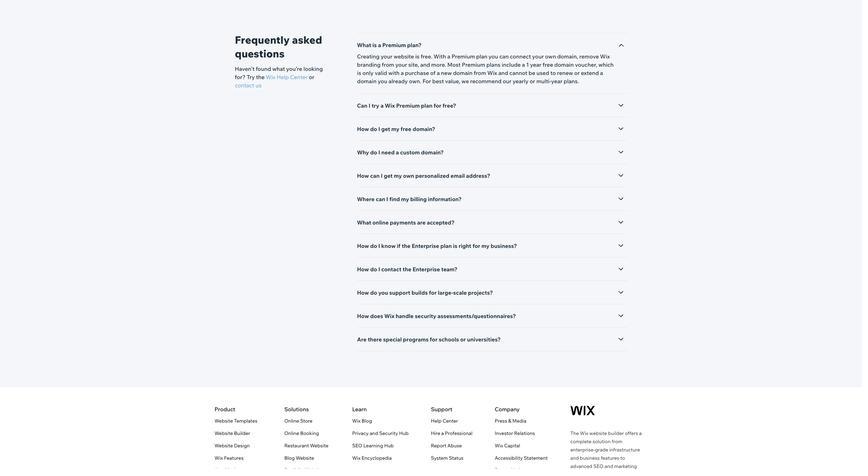 Task type: describe. For each thing, give the bounding box(es) containing it.
own inside creating your website is free. with a premium plan you can connect your own domain, remove wix branding from your site, and more. most premium plans include a 1 year free domain voucher, which is only valid with a purchase of a new domain from wix and cannot be used to renew or extend a domain you already own. for best value, we recommend our yearly or multi-year plans.
[[546, 53, 557, 60]]

infrastructure
[[610, 448, 641, 454]]

how for how do i get my free domain?
[[357, 126, 369, 133]]

my for free
[[392, 126, 400, 133]]

free inside creating your website is free. with a premium plan you can connect your own domain, remove wix branding from your site, and more. most premium plans include a 1 year free domain voucher, which is only valid with a purchase of a new domain from wix and cannot be used to renew or extend a domain you already own. for best value, we recommend our yearly or multi-year plans.
[[543, 61, 554, 68]]

a inside the wix website builder offers a complete solution from enterprise-grade infrastructure and business features to advanced seo and marke
[[640, 431, 642, 437]]

and up advanced
[[571, 456, 580, 462]]

privacy and security hub link
[[353, 430, 409, 438]]

2 vertical spatial plan
[[441, 243, 452, 250]]

for right the right
[[473, 243, 481, 250]]

do for get
[[371, 126, 378, 133]]

0 vertical spatial year
[[531, 61, 542, 68]]

business?
[[491, 243, 518, 250]]

wix up 'which'
[[601, 53, 611, 60]]

restaurant website
[[285, 443, 329, 450]]

abuse
[[448, 443, 462, 450]]

solution
[[593, 439, 611, 445]]

how for how do i contact the enterprise team?
[[357, 266, 369, 273]]

questions
[[235, 47, 285, 60]]

be
[[529, 70, 536, 76]]

wix left encyclopedia
[[353, 456, 361, 462]]

where can i find my billing information?
[[357, 196, 462, 203]]

can for how can i get my own personalized email address?
[[371, 173, 380, 179]]

what
[[273, 65, 285, 72]]

blog website link
[[285, 455, 314, 463]]

website design link
[[215, 442, 250, 451]]

website templates
[[215, 419, 258, 425]]

try
[[372, 102, 380, 109]]

wix encyclopedia link
[[353, 455, 392, 463]]

learn
[[353, 407, 367, 413]]

can i try a wix premium plan for free?
[[357, 102, 457, 109]]

blog inside blog website link
[[285, 456, 295, 462]]

1 horizontal spatial center
[[443, 419, 458, 425]]

website builder link
[[215, 430, 250, 438]]

or inside try the wix help center or contact us
[[309, 74, 315, 81]]

find
[[390, 196, 400, 203]]

need
[[382, 149, 395, 156]]

and up learning
[[370, 431, 379, 437]]

grade
[[596, 448, 609, 454]]

booking
[[301, 431, 319, 437]]

plans
[[487, 61, 501, 68]]

online for online store
[[285, 419, 299, 425]]

0 horizontal spatial free
[[401, 126, 412, 133]]

asked
[[292, 33, 322, 47]]

wix down learn
[[353, 419, 361, 425]]

know
[[382, 243, 396, 250]]

2 vertical spatial domain
[[357, 78, 377, 85]]

right
[[459, 243, 472, 250]]

from inside the wix website builder offers a complete solution from enterprise-grade infrastructure and business features to advanced seo and marke
[[612, 439, 623, 445]]

offers
[[626, 431, 639, 437]]

for left large-
[[429, 290, 437, 297]]

free.
[[421, 53, 433, 60]]

with
[[389, 70, 400, 76]]

restaurant
[[285, 443, 309, 450]]

to inside the wix website builder offers a complete solution from enterprise-grade infrastructure and business features to advanced seo and marke
[[621, 456, 626, 462]]

frequently asked questions
[[235, 33, 322, 60]]

used
[[537, 70, 550, 76]]

only
[[363, 70, 374, 76]]

or right schools
[[461, 337, 466, 343]]

i for how do i know if the enterprise plan is right for my business?
[[379, 243, 380, 250]]

premium left plan? at the top
[[383, 42, 406, 49]]

wix left capital
[[495, 443, 504, 450]]

system status
[[431, 456, 464, 462]]

report abuse link
[[431, 442, 462, 451]]

i for how do i get my free domain?
[[379, 126, 380, 133]]

design
[[234, 443, 250, 450]]

hire a professional link
[[431, 430, 473, 438]]

large-
[[438, 290, 454, 297]]

website for website design
[[215, 443, 233, 450]]

custom
[[401, 149, 420, 156]]

can inside creating your website is free. with a premium plan you can connect your own domain, remove wix branding from your site, and more. most premium plans include a 1 year free domain voucher, which is only valid with a purchase of a new domain from wix and cannot be used to renew or extend a domain you already own. for best value, we recommend our yearly or multi-year plans.
[[500, 53, 509, 60]]

online store link
[[285, 418, 313, 426]]

frequently
[[235, 33, 290, 47]]

for left schools
[[430, 337, 438, 343]]

features
[[224, 456, 244, 462]]

domain? for why do i need a custom domain?
[[421, 149, 444, 156]]

to inside creating your website is free. with a premium plan you can connect your own domain, remove wix branding from your site, and more. most premium plans include a 1 year free domain voucher, which is only valid with a purchase of a new domain from wix and cannot be used to renew or extend a domain you already own. for best value, we recommend our yearly or multi-year plans.
[[551, 70, 556, 76]]

plan?
[[408, 42, 422, 49]]

haven't
[[235, 65, 255, 72]]

how does wix handle security assessments/questionnaires?
[[357, 313, 516, 320]]

scale
[[454, 290, 467, 297]]

where
[[357, 196, 375, 203]]

what is a premium plan?
[[357, 42, 422, 49]]

or up plans.
[[575, 70, 580, 76]]

do for need
[[371, 149, 378, 156]]

yearly
[[513, 78, 529, 85]]

do for support
[[371, 290, 378, 297]]

valid
[[375, 70, 388, 76]]

1 horizontal spatial contact
[[382, 266, 402, 273]]

accessibility statement
[[495, 456, 548, 462]]

website templates link
[[215, 418, 258, 426]]

wix features
[[215, 456, 244, 462]]

how for how do you support builds for large-scale projects?
[[357, 290, 369, 297]]

how do i get my free domain?
[[357, 126, 436, 133]]

how do you support builds for large-scale projects?
[[357, 290, 493, 297]]

get for do
[[382, 126, 391, 133]]

complete
[[571, 439, 592, 445]]

blog website
[[285, 456, 314, 462]]

the inside try the wix help center or contact us
[[256, 74, 265, 81]]

schools
[[439, 337, 460, 343]]

capital
[[505, 443, 521, 450]]

1 horizontal spatial domain
[[453, 70, 473, 76]]

seo learning hub
[[353, 443, 394, 450]]

templates
[[234, 419, 258, 425]]

0 horizontal spatial hub
[[385, 443, 394, 450]]

1 vertical spatial enterprise
[[413, 266, 440, 273]]

website down booking
[[310, 443, 329, 450]]

hire
[[431, 431, 441, 437]]

new
[[442, 70, 452, 76]]

0 vertical spatial enterprise
[[412, 243, 440, 250]]

are there special programs for schools or universities?
[[357, 337, 501, 343]]

what for what is a premium plan?
[[357, 42, 372, 49]]

system
[[431, 456, 448, 462]]

investor relations link
[[495, 430, 536, 438]]

best
[[433, 78, 444, 85]]

of
[[431, 70, 436, 76]]

wix inside the wix website builder offers a complete solution from enterprise-grade infrastructure and business features to advanced seo and marke
[[581, 431, 589, 437]]

handle
[[396, 313, 414, 320]]

do for know
[[371, 243, 378, 250]]

investor
[[495, 431, 514, 437]]

press & media link
[[495, 418, 527, 426]]

1 vertical spatial the
[[402, 243, 411, 250]]

wix features link
[[215, 455, 244, 463]]

my left business?
[[482, 243, 490, 250]]

security
[[415, 313, 437, 320]]

contact inside try the wix help center or contact us
[[235, 82, 255, 89]]

2 horizontal spatial your
[[533, 53, 544, 60]]

encyclopedia
[[362, 456, 392, 462]]

you're
[[287, 65, 303, 72]]

address?
[[467, 173, 491, 179]]

the wix website builder offers a complete solution from enterprise-grade infrastructure and business features to advanced seo and marke
[[571, 431, 643, 470]]

store
[[301, 419, 313, 425]]

website for builder
[[590, 431, 608, 437]]

us
[[256, 82, 262, 89]]

and down features
[[605, 464, 614, 470]]

advanced
[[571, 464, 593, 470]]

i for how do i contact the enterprise team?
[[379, 266, 380, 273]]

builder
[[609, 431, 625, 437]]

wix encyclopedia
[[353, 456, 392, 462]]



Task type: locate. For each thing, give the bounding box(es) containing it.
wix inside try the wix help center or contact us
[[266, 74, 276, 81]]

1 vertical spatial own
[[404, 173, 415, 179]]

online for online booking
[[285, 431, 299, 437]]

free down can i try a wix premium plan for free? at the top
[[401, 126, 412, 133]]

from down builder
[[612, 439, 623, 445]]

a
[[378, 42, 382, 49], [448, 53, 451, 60], [522, 61, 526, 68], [401, 70, 404, 76], [437, 70, 440, 76], [601, 70, 604, 76], [381, 102, 384, 109], [396, 149, 399, 156], [442, 431, 444, 437], [640, 431, 642, 437]]

2 vertical spatial from
[[612, 439, 623, 445]]

domain? right custom
[[421, 149, 444, 156]]

1 vertical spatial contact
[[382, 266, 402, 273]]

online down solutions
[[285, 419, 299, 425]]

online up restaurant
[[285, 431, 299, 437]]

0 horizontal spatial domain
[[357, 78, 377, 85]]

1 vertical spatial free
[[401, 126, 412, 133]]

cannot
[[510, 70, 528, 76]]

0 vertical spatial you
[[489, 53, 499, 60]]

2 vertical spatial the
[[403, 266, 412, 273]]

0 horizontal spatial blog
[[285, 456, 295, 462]]

privacy and security hub
[[353, 431, 409, 437]]

projects?
[[469, 290, 493, 297]]

premium
[[383, 42, 406, 49], [452, 53, 475, 60], [462, 61, 486, 68], [397, 102, 420, 109]]

free?
[[443, 102, 457, 109]]

2 vertical spatial you
[[379, 290, 388, 297]]

2 vertical spatial can
[[376, 196, 386, 203]]

website up site,
[[394, 53, 414, 60]]

how can i get my own personalized email address?
[[357, 173, 491, 179]]

0 horizontal spatial your
[[381, 53, 393, 60]]

premium up the most
[[452, 53, 475, 60]]

universities?
[[468, 337, 501, 343]]

1 vertical spatial website
[[590, 431, 608, 437]]

contact us link
[[235, 81, 262, 90]]

is up site,
[[416, 53, 420, 60]]

0 vertical spatial from
[[382, 61, 395, 68]]

0 horizontal spatial plan
[[421, 102, 433, 109]]

0 horizontal spatial to
[[551, 70, 556, 76]]

5 do from the top
[[371, 290, 378, 297]]

enterprise left "team?"
[[413, 266, 440, 273]]

wix
[[601, 53, 611, 60], [488, 70, 498, 76], [266, 74, 276, 81], [385, 102, 395, 109], [385, 313, 395, 320], [353, 419, 361, 425], [581, 431, 589, 437], [495, 443, 504, 450], [215, 456, 223, 462], [353, 456, 361, 462]]

website for is
[[394, 53, 414, 60]]

you left support
[[379, 290, 388, 297]]

your up used
[[533, 53, 544, 60]]

are
[[418, 219, 426, 226]]

2 online from the top
[[285, 431, 299, 437]]

0 vertical spatial what
[[357, 42, 372, 49]]

how for how does wix handle security assessments/questionnaires?
[[357, 313, 369, 320]]

help inside try the wix help center or contact us
[[277, 74, 289, 81]]

domain? up custom
[[413, 126, 436, 133]]

looking
[[304, 65, 323, 72]]

1 vertical spatial what
[[357, 219, 372, 226]]

blog
[[362, 419, 372, 425], [285, 456, 295, 462]]

plan inside creating your website is free. with a premium plan you can connect your own domain, remove wix branding from your site, and more. most premium plans include a 1 year free domain voucher, which is only valid with a purchase of a new domain from wix and cannot be used to renew or extend a domain you already own. for best value, we recommend our yearly or multi-year plans.
[[477, 53, 488, 60]]

0 vertical spatial get
[[382, 126, 391, 133]]

and up our
[[499, 70, 509, 76]]

0 vertical spatial hub
[[400, 431, 409, 437]]

domain
[[555, 61, 574, 68], [453, 70, 473, 76], [357, 78, 377, 85]]

the up us
[[256, 74, 265, 81]]

my for own
[[394, 173, 402, 179]]

is left the right
[[454, 243, 458, 250]]

1 horizontal spatial blog
[[362, 419, 372, 425]]

0 vertical spatial online
[[285, 419, 299, 425]]

domain up renew
[[555, 61, 574, 68]]

2 what from the top
[[357, 219, 372, 226]]

the up support
[[403, 266, 412, 273]]

own left domain,
[[546, 53, 557, 60]]

free up used
[[543, 61, 554, 68]]

purchase
[[405, 70, 429, 76]]

contact down know
[[382, 266, 402, 273]]

plan left the right
[[441, 243, 452, 250]]

get for can
[[384, 173, 393, 179]]

hire a professional
[[431, 431, 473, 437]]

website
[[215, 419, 233, 425], [215, 431, 233, 437], [215, 443, 233, 450], [310, 443, 329, 450], [296, 456, 314, 462]]

found
[[256, 65, 271, 72]]

builder
[[234, 431, 250, 437]]

1 horizontal spatial plan
[[441, 243, 452, 250]]

to right used
[[551, 70, 556, 76]]

online store
[[285, 419, 313, 425]]

help center link
[[431, 418, 458, 426]]

wix left the features
[[215, 456, 223, 462]]

creating
[[357, 53, 380, 60]]

you down valid at the top left of page
[[378, 78, 388, 85]]

multi-
[[537, 78, 552, 85]]

domain up we
[[453, 70, 473, 76]]

0 horizontal spatial own
[[404, 173, 415, 179]]

website
[[394, 53, 414, 60], [590, 431, 608, 437]]

restaurant website link
[[285, 442, 329, 451]]

can up where
[[371, 173, 380, 179]]

is
[[373, 42, 377, 49], [416, 53, 420, 60], [357, 70, 362, 76], [454, 243, 458, 250]]

center up hire a professional link
[[443, 419, 458, 425]]

hub right security
[[400, 431, 409, 437]]

can up 'include'
[[500, 53, 509, 60]]

can left find
[[376, 196, 386, 203]]

wix down plans
[[488, 70, 498, 76]]

year down renew
[[552, 78, 563, 85]]

1 vertical spatial center
[[443, 419, 458, 425]]

0 vertical spatial domain?
[[413, 126, 436, 133]]

system status link
[[431, 455, 464, 463]]

seo down business
[[594, 464, 604, 470]]

website up the website design link
[[215, 431, 233, 437]]

accessibility
[[495, 456, 523, 462]]

0 horizontal spatial help
[[277, 74, 289, 81]]

1 vertical spatial hub
[[385, 443, 394, 450]]

1 vertical spatial help
[[431, 419, 442, 425]]

security
[[380, 431, 398, 437]]

0 horizontal spatial from
[[382, 61, 395, 68]]

what for what online payments are accepted?
[[357, 219, 372, 226]]

wix right does
[[385, 313, 395, 320]]

1 do from the top
[[371, 126, 378, 133]]

contact down for?
[[235, 82, 255, 89]]

website up wix features link
[[215, 443, 233, 450]]

solutions
[[285, 407, 309, 413]]

1 horizontal spatial year
[[552, 78, 563, 85]]

1 horizontal spatial hub
[[400, 431, 409, 437]]

value,
[[446, 78, 461, 85]]

1 horizontal spatial seo
[[594, 464, 604, 470]]

what left online
[[357, 219, 372, 226]]

website for website templates
[[215, 419, 233, 425]]

&
[[509, 419, 512, 425]]

to down 'infrastructure'
[[621, 456, 626, 462]]

get down need
[[384, 173, 393, 179]]

what up creating
[[357, 42, 372, 49]]

try
[[247, 74, 255, 81]]

hub down security
[[385, 443, 394, 450]]

and
[[421, 61, 431, 68], [499, 70, 509, 76], [370, 431, 379, 437], [571, 456, 580, 462], [605, 464, 614, 470]]

you
[[489, 53, 499, 60], [378, 78, 388, 85], [379, 290, 388, 297]]

1 horizontal spatial from
[[474, 70, 487, 76]]

you up plans
[[489, 53, 499, 60]]

0 vertical spatial seo
[[353, 443, 363, 450]]

0 vertical spatial center
[[290, 74, 308, 81]]

is left only
[[357, 70, 362, 76]]

help down what
[[277, 74, 289, 81]]

support
[[431, 407, 453, 413]]

2 horizontal spatial domain
[[555, 61, 574, 68]]

remove
[[580, 53, 600, 60]]

0 vertical spatial website
[[394, 53, 414, 60]]

or
[[575, 70, 580, 76], [309, 74, 315, 81], [530, 78, 536, 85], [461, 337, 466, 343]]

center inside try the wix help center or contact us
[[290, 74, 308, 81]]

blog down restaurant
[[285, 456, 295, 462]]

0 horizontal spatial contact
[[235, 82, 255, 89]]

there
[[368, 337, 382, 343]]

enterprise down are at the left
[[412, 243, 440, 250]]

0 horizontal spatial seo
[[353, 443, 363, 450]]

0 vertical spatial the
[[256, 74, 265, 81]]

team?
[[442, 266, 458, 273]]

0 vertical spatial free
[[543, 61, 554, 68]]

3 do from the top
[[371, 243, 378, 250]]

wix right try
[[385, 102, 395, 109]]

own
[[546, 53, 557, 60], [404, 173, 415, 179]]

are
[[357, 337, 367, 343]]

1 horizontal spatial free
[[543, 61, 554, 68]]

1 vertical spatial blog
[[285, 456, 295, 462]]

website inside the wix website builder offers a complete solution from enterprise-grade infrastructure and business features to advanced seo and marke
[[590, 431, 608, 437]]

1 vertical spatial you
[[378, 78, 388, 85]]

6 how from the top
[[357, 313, 369, 320]]

how do i contact the enterprise team?
[[357, 266, 458, 273]]

4 how from the top
[[357, 266, 369, 273]]

contact
[[235, 82, 255, 89], [382, 266, 402, 273]]

do
[[371, 126, 378, 133], [371, 149, 378, 156], [371, 243, 378, 250], [371, 266, 378, 273], [371, 290, 378, 297]]

is up creating
[[373, 42, 377, 49]]

haven't found what you're looking for?
[[235, 65, 323, 81]]

seo down privacy
[[353, 443, 363, 450]]

wix up complete
[[581, 431, 589, 437]]

payments
[[390, 219, 416, 226]]

1 vertical spatial domain?
[[421, 149, 444, 156]]

what
[[357, 42, 372, 49], [357, 219, 372, 226]]

from up with
[[382, 61, 395, 68]]

online
[[285, 419, 299, 425], [285, 431, 299, 437]]

4 do from the top
[[371, 266, 378, 273]]

can for where can i find my billing information?
[[376, 196, 386, 203]]

0 vertical spatial contact
[[235, 82, 255, 89]]

1 online from the top
[[285, 419, 299, 425]]

0 vertical spatial plan
[[477, 53, 488, 60]]

wix capital link
[[495, 442, 521, 451]]

0 vertical spatial domain
[[555, 61, 574, 68]]

1 horizontal spatial help
[[431, 419, 442, 425]]

1 vertical spatial year
[[552, 78, 563, 85]]

own up where can i find my billing information?
[[404, 173, 415, 179]]

1 vertical spatial from
[[474, 70, 487, 76]]

1 vertical spatial can
[[371, 173, 380, 179]]

we
[[462, 78, 469, 85]]

does
[[371, 313, 384, 320]]

1 vertical spatial get
[[384, 173, 393, 179]]

2 horizontal spatial plan
[[477, 53, 488, 60]]

from up recommend
[[474, 70, 487, 76]]

personalized
[[416, 173, 450, 179]]

report abuse
[[431, 443, 462, 450]]

to
[[551, 70, 556, 76], [621, 456, 626, 462]]

my right find
[[402, 196, 410, 203]]

online booking link
[[285, 430, 319, 438]]

premium up we
[[462, 61, 486, 68]]

5 how from the top
[[357, 290, 369, 297]]

your down what is a premium plan?
[[381, 53, 393, 60]]

plan up plans
[[477, 53, 488, 60]]

0 horizontal spatial year
[[531, 61, 542, 68]]

1 horizontal spatial website
[[590, 431, 608, 437]]

3 how from the top
[[357, 243, 369, 250]]

1 vertical spatial domain
[[453, 70, 473, 76]]

assessments/questionnaires?
[[438, 313, 516, 320]]

how for how do i know if the enterprise plan is right for my business?
[[357, 243, 369, 250]]

features
[[601, 456, 620, 462]]

1 how from the top
[[357, 126, 369, 133]]

hub
[[400, 431, 409, 437], [385, 443, 394, 450]]

2 do from the top
[[371, 149, 378, 156]]

1 vertical spatial to
[[621, 456, 626, 462]]

my down why do i need a custom domain?
[[394, 173, 402, 179]]

1 horizontal spatial to
[[621, 456, 626, 462]]

i for where can i find my billing information?
[[387, 196, 389, 203]]

or down looking
[[309, 74, 315, 81]]

learning
[[364, 443, 384, 450]]

can
[[357, 102, 368, 109]]

blog down learn
[[362, 419, 372, 425]]

why do i need a custom domain?
[[357, 149, 444, 156]]

my up why do i need a custom domain?
[[392, 126, 400, 133]]

for left free?
[[434, 102, 442, 109]]

1 what from the top
[[357, 42, 372, 49]]

1 horizontal spatial own
[[546, 53, 557, 60]]

0 vertical spatial blog
[[362, 419, 372, 425]]

plan left free?
[[421, 102, 433, 109]]

0 horizontal spatial website
[[394, 53, 414, 60]]

i for why do i need a custom domain?
[[379, 149, 381, 156]]

website down product
[[215, 419, 233, 425]]

or down be
[[530, 78, 536, 85]]

website inside 'link'
[[215, 419, 233, 425]]

help up hire
[[431, 419, 442, 425]]

center
[[290, 74, 308, 81], [443, 419, 458, 425]]

voucher,
[[576, 61, 598, 68]]

website up solution
[[590, 431, 608, 437]]

domain,
[[558, 53, 579, 60]]

and down free. on the top of the page
[[421, 61, 431, 68]]

my for billing
[[402, 196, 410, 203]]

include
[[502, 61, 521, 68]]

1 horizontal spatial your
[[396, 61, 408, 68]]

support
[[390, 290, 411, 297]]

0 horizontal spatial center
[[290, 74, 308, 81]]

wix down found on the left of page
[[266, 74, 276, 81]]

0 vertical spatial own
[[546, 53, 557, 60]]

your up with
[[396, 61, 408, 68]]

accessibility statement link
[[495, 455, 548, 463]]

year right 1
[[531, 61, 542, 68]]

2 how from the top
[[357, 173, 369, 179]]

0 vertical spatial help
[[277, 74, 289, 81]]

0 vertical spatial to
[[551, 70, 556, 76]]

domain? for how do i get my free domain?
[[413, 126, 436, 133]]

blog inside wix blog link
[[362, 419, 372, 425]]

enterprise
[[412, 243, 440, 250], [413, 266, 440, 273]]

premium down own. at the left of the page
[[397, 102, 420, 109]]

domain down only
[[357, 78, 377, 85]]

center down you're
[[290, 74, 308, 81]]

website inside creating your website is free. with a premium plan you can connect your own domain, remove wix branding from your site, and more. most premium plans include a 1 year free domain voucher, which is only valid with a purchase of a new domain from wix and cannot be used to renew or extend a domain you already own. for best value, we recommend our yearly or multi-year plans.
[[394, 53, 414, 60]]

1 vertical spatial plan
[[421, 102, 433, 109]]

get up need
[[382, 126, 391, 133]]

1 vertical spatial seo
[[594, 464, 604, 470]]

2 horizontal spatial from
[[612, 439, 623, 445]]

do for contact
[[371, 266, 378, 273]]

1 vertical spatial online
[[285, 431, 299, 437]]

wix blog link
[[353, 418, 372, 426]]

domain?
[[413, 126, 436, 133], [421, 149, 444, 156]]

0 vertical spatial can
[[500, 53, 509, 60]]

website for website builder
[[215, 431, 233, 437]]

website down restaurant website link
[[296, 456, 314, 462]]

i for how can i get my own personalized email address?
[[381, 173, 383, 179]]

wix logo, homepage image
[[571, 407, 595, 416]]

the right "if"
[[402, 243, 411, 250]]

how for how can i get my own personalized email address?
[[357, 173, 369, 179]]

seo inside the wix website builder offers a complete solution from enterprise-grade infrastructure and business features to advanced seo and marke
[[594, 464, 604, 470]]



Task type: vqa. For each thing, say whether or not it's contained in the screenshot.
Solutions
yes



